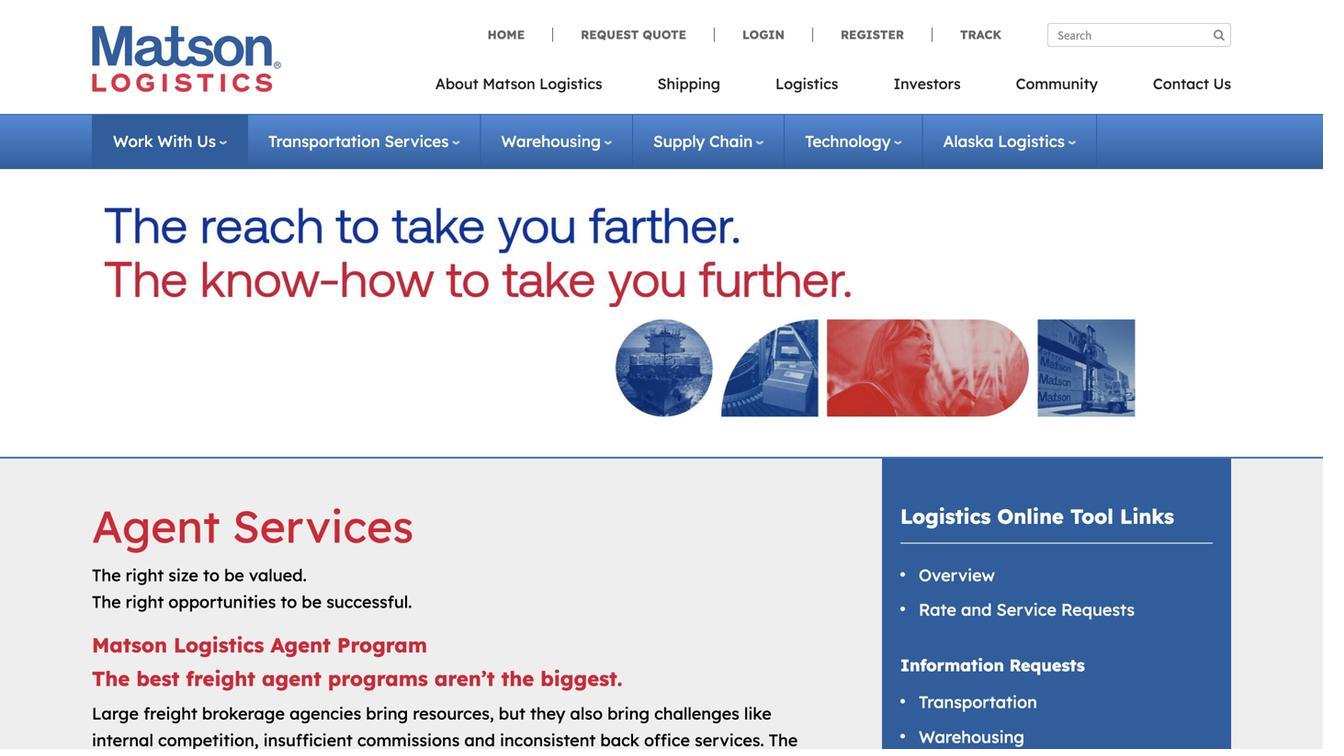 Task type: describe. For each thing, give the bounding box(es) containing it.
login link
[[714, 27, 812, 42]]

work with us
[[113, 131, 216, 151]]

rate
[[919, 599, 957, 620]]

freight inside large freight brokerage agencies bring resources, but they also bring challenges like internal competition, insufficient commissions and inconsistent back office services. th
[[143, 703, 197, 724]]

transportation for transportation
[[919, 692, 1037, 712]]

search image
[[1214, 29, 1225, 41]]

program
[[337, 632, 427, 658]]

agencies
[[290, 703, 361, 724]]

shipping link
[[630, 69, 748, 107]]

contact
[[1153, 74, 1209, 93]]

information
[[901, 655, 1004, 675]]

0 horizontal spatial to
[[203, 565, 220, 586]]

technology link
[[805, 131, 902, 151]]

login
[[743, 27, 785, 42]]

supply chain
[[653, 131, 753, 151]]

chain
[[709, 131, 753, 151]]

biggest.
[[541, 666, 623, 691]]

investors link
[[866, 69, 989, 107]]

investors
[[894, 74, 961, 93]]

logistics inside the matson logistics agent program the best freight agent programs aren't the biggest.
[[174, 632, 264, 658]]

contact us link
[[1126, 69, 1232, 107]]

0 horizontal spatial agent
[[92, 499, 220, 554]]

agent services
[[92, 499, 414, 554]]

agent
[[262, 666, 322, 691]]

transportation for transportation services
[[268, 131, 380, 151]]

warehousing inside logistics online tool links section
[[919, 726, 1025, 747]]

but
[[499, 703, 526, 724]]

valued.
[[249, 565, 307, 586]]

about matson logistics
[[435, 74, 602, 93]]

the inside the matson logistics agent program the best freight agent programs aren't the biggest.
[[92, 666, 130, 691]]

logistics online tool links section
[[859, 459, 1254, 749]]

tool
[[1071, 504, 1114, 529]]

home
[[488, 27, 525, 42]]

resources,
[[413, 703, 494, 724]]

technology
[[805, 131, 891, 151]]

1 vertical spatial warehousing link
[[919, 726, 1025, 747]]

transportation services
[[268, 131, 449, 151]]

2 right from the top
[[126, 591, 164, 612]]

contact us
[[1153, 74, 1232, 93]]

rate and service requests link
[[919, 599, 1135, 620]]

transportation link
[[919, 692, 1037, 712]]

community
[[1016, 74, 1098, 93]]

request quote link
[[552, 27, 714, 42]]

0 vertical spatial warehousing link
[[501, 131, 612, 151]]

opportunities
[[168, 591, 276, 612]]

alaska logistics
[[943, 131, 1065, 151]]

1 vertical spatial us
[[197, 131, 216, 151]]

logistics link
[[748, 69, 866, 107]]

insufficient
[[263, 730, 353, 749]]

logistics down login
[[776, 74, 839, 93]]

like
[[744, 703, 772, 724]]

overview link
[[919, 565, 995, 585]]

alaska
[[943, 131, 994, 151]]

back
[[600, 730, 640, 749]]

1 vertical spatial requests
[[1010, 655, 1085, 675]]

programs
[[328, 666, 428, 691]]

information requests
[[901, 655, 1085, 675]]

shipping
[[658, 74, 721, 93]]

also
[[570, 703, 603, 724]]



Task type: locate. For each thing, give the bounding box(es) containing it.
be down 'valued.'
[[302, 591, 322, 612]]

commissions
[[357, 730, 460, 749]]

to down 'valued.'
[[281, 591, 297, 612]]

request
[[581, 27, 639, 42]]

and
[[961, 599, 992, 620], [464, 730, 495, 749]]

freight inside the matson logistics agent program the best freight agent programs aren't the biggest.
[[186, 666, 255, 691]]

bring
[[366, 703, 408, 724], [608, 703, 650, 724]]

1 vertical spatial matson
[[92, 632, 167, 658]]

services for transportation services
[[385, 131, 449, 151]]

office
[[644, 730, 690, 749]]

requests
[[1061, 599, 1135, 620], [1010, 655, 1085, 675]]

brokerage
[[202, 703, 285, 724]]

alaska services image
[[104, 188, 1219, 434]]

1 horizontal spatial and
[[961, 599, 992, 620]]

service
[[997, 599, 1057, 620]]

request quote
[[581, 27, 687, 42]]

1 vertical spatial transportation
[[919, 692, 1037, 712]]

1 horizontal spatial transportation
[[919, 692, 1037, 712]]

1 horizontal spatial warehousing
[[919, 726, 1025, 747]]

1 horizontal spatial us
[[1214, 74, 1232, 93]]

0 horizontal spatial transportation
[[268, 131, 380, 151]]

freight down "best"
[[143, 703, 197, 724]]

matson inside the matson logistics agent program the best freight agent programs aren't the biggest.
[[92, 632, 167, 658]]

work
[[113, 131, 153, 151]]

1 horizontal spatial warehousing link
[[919, 726, 1025, 747]]

right left size
[[126, 565, 164, 586]]

0 horizontal spatial be
[[224, 565, 244, 586]]

2 the from the top
[[92, 591, 121, 612]]

us right with
[[197, 131, 216, 151]]

matson
[[483, 74, 535, 93], [92, 632, 167, 658]]

agent up agent
[[271, 632, 331, 658]]

0 vertical spatial matson
[[483, 74, 535, 93]]

1 vertical spatial agent
[[271, 632, 331, 658]]

3 the from the top
[[92, 666, 130, 691]]

0 vertical spatial and
[[961, 599, 992, 620]]

right left opportunities
[[126, 591, 164, 612]]

1 vertical spatial services
[[232, 499, 414, 554]]

requests down 'rate and service requests' link
[[1010, 655, 1085, 675]]

Search search field
[[1048, 23, 1232, 47]]

logistics down opportunities
[[174, 632, 264, 658]]

warehousing link down about matson logistics link
[[501, 131, 612, 151]]

0 vertical spatial requests
[[1061, 599, 1135, 620]]

track link
[[932, 27, 1002, 42]]

1 vertical spatial be
[[302, 591, 322, 612]]

0 horizontal spatial and
[[464, 730, 495, 749]]

internal
[[92, 730, 153, 749]]

1 vertical spatial and
[[464, 730, 495, 749]]

services.
[[695, 730, 764, 749]]

logistics up overview on the right bottom of the page
[[901, 504, 991, 529]]

supply
[[653, 131, 705, 151]]

about
[[435, 74, 479, 93]]

services for agent services
[[232, 499, 414, 554]]

1 horizontal spatial matson
[[483, 74, 535, 93]]

overview
[[919, 565, 995, 585]]

best
[[136, 666, 180, 691]]

and right rate at the right of page
[[961, 599, 992, 620]]

matson logistics agent program the best freight agent programs aren't the biggest.
[[92, 632, 623, 691]]

competition,
[[158, 730, 259, 749]]

0 vertical spatial freight
[[186, 666, 255, 691]]

0 horizontal spatial bring
[[366, 703, 408, 724]]

agent
[[92, 499, 220, 554], [271, 632, 331, 658]]

services
[[385, 131, 449, 151], [232, 499, 414, 554]]

agent up size
[[92, 499, 220, 554]]

1 horizontal spatial bring
[[608, 703, 650, 724]]

1 vertical spatial the
[[92, 591, 121, 612]]

home link
[[488, 27, 552, 42]]

transportation
[[268, 131, 380, 151], [919, 692, 1037, 712]]

logistics
[[540, 74, 602, 93], [776, 74, 839, 93], [998, 131, 1065, 151], [901, 504, 991, 529], [174, 632, 264, 658]]

bring up 'commissions'
[[366, 703, 408, 724]]

1 horizontal spatial to
[[281, 591, 297, 612]]

and inside large freight brokerage agencies bring resources, but they also bring challenges like internal competition, insufficient commissions and inconsistent back office services. th
[[464, 730, 495, 749]]

register link
[[812, 27, 932, 42]]

1 horizontal spatial agent
[[271, 632, 331, 658]]

0 vertical spatial be
[[224, 565, 244, 586]]

work with us link
[[113, 131, 227, 151]]

None search field
[[1048, 23, 1232, 47]]

logistics online tool links
[[901, 504, 1174, 529]]

transportation services link
[[268, 131, 460, 151]]

transportation inside logistics online tool links section
[[919, 692, 1037, 712]]

requests right service
[[1061, 599, 1135, 620]]

0 vertical spatial warehousing
[[501, 131, 601, 151]]

agent inside the matson logistics agent program the best freight agent programs aren't the biggest.
[[271, 632, 331, 658]]

size
[[168, 565, 198, 586]]

1 the from the top
[[92, 565, 121, 586]]

aren't
[[435, 666, 495, 691]]

quote
[[643, 27, 687, 42]]

us
[[1214, 74, 1232, 93], [197, 131, 216, 151]]

alaska logistics link
[[943, 131, 1076, 151]]

register
[[841, 27, 904, 42]]

logistics down community link
[[998, 131, 1065, 151]]

services down about
[[385, 131, 449, 151]]

to
[[203, 565, 220, 586], [281, 591, 297, 612]]

the right size to be valued. the right opportunities to be successful.
[[92, 565, 412, 612]]

large freight brokerage agencies bring resources, but they also bring challenges like internal competition, insufficient commissions and inconsistent back office services. th
[[92, 703, 798, 749]]

rate and service requests
[[919, 599, 1135, 620]]

0 horizontal spatial matson
[[92, 632, 167, 658]]

1 right from the top
[[126, 565, 164, 586]]

warehousing link
[[501, 131, 612, 151], [919, 726, 1025, 747]]

the
[[92, 565, 121, 586], [92, 591, 121, 612], [92, 666, 130, 691]]

0 horizontal spatial us
[[197, 131, 216, 151]]

0 vertical spatial the
[[92, 565, 121, 586]]

logistics down request
[[540, 74, 602, 93]]

logistics inside section
[[901, 504, 991, 529]]

successful.
[[326, 591, 412, 612]]

1 vertical spatial freight
[[143, 703, 197, 724]]

track
[[960, 27, 1002, 42]]

matson logistics image
[[92, 26, 281, 92]]

supply chain link
[[653, 131, 764, 151]]

matson inside about matson logistics link
[[483, 74, 535, 93]]

freight up brokerage
[[186, 666, 255, 691]]

0 horizontal spatial warehousing link
[[501, 131, 612, 151]]

matson up "best"
[[92, 632, 167, 658]]

0 vertical spatial services
[[385, 131, 449, 151]]

and down the resources,
[[464, 730, 495, 749]]

community link
[[989, 69, 1126, 107]]

online
[[998, 504, 1064, 529]]

the
[[501, 666, 534, 691]]

large
[[92, 703, 139, 724]]

and inside logistics online tool links section
[[961, 599, 992, 620]]

they
[[530, 703, 566, 724]]

to right size
[[203, 565, 220, 586]]

warehousing link down transportation link
[[919, 726, 1025, 747]]

right
[[126, 565, 164, 586], [126, 591, 164, 612]]

1 vertical spatial to
[[281, 591, 297, 612]]

be
[[224, 565, 244, 586], [302, 591, 322, 612]]

about matson logistics link
[[435, 69, 630, 107]]

services up 'valued.'
[[232, 499, 414, 554]]

us inside top menu navigation
[[1214, 74, 1232, 93]]

0 vertical spatial right
[[126, 565, 164, 586]]

be up opportunities
[[224, 565, 244, 586]]

0 vertical spatial us
[[1214, 74, 1232, 93]]

inconsistent
[[500, 730, 596, 749]]

warehousing down about matson logistics link
[[501, 131, 601, 151]]

2 vertical spatial the
[[92, 666, 130, 691]]

1 vertical spatial warehousing
[[919, 726, 1025, 747]]

bring up "back" at bottom left
[[608, 703, 650, 724]]

1 bring from the left
[[366, 703, 408, 724]]

0 vertical spatial to
[[203, 565, 220, 586]]

warehousing down transportation link
[[919, 726, 1025, 747]]

us right contact
[[1214, 74, 1232, 93]]

freight
[[186, 666, 255, 691], [143, 703, 197, 724]]

0 horizontal spatial warehousing
[[501, 131, 601, 151]]

2 bring from the left
[[608, 703, 650, 724]]

warehousing
[[501, 131, 601, 151], [919, 726, 1025, 747]]

top menu navigation
[[435, 69, 1232, 107]]

with
[[157, 131, 193, 151]]

links
[[1120, 504, 1174, 529]]

matson down "home"
[[483, 74, 535, 93]]

1 horizontal spatial be
[[302, 591, 322, 612]]

0 vertical spatial agent
[[92, 499, 220, 554]]

0 vertical spatial transportation
[[268, 131, 380, 151]]

challenges
[[654, 703, 740, 724]]

1 vertical spatial right
[[126, 591, 164, 612]]



Task type: vqa. For each thing, say whether or not it's contained in the screenshot.
Program at the bottom of page
yes



